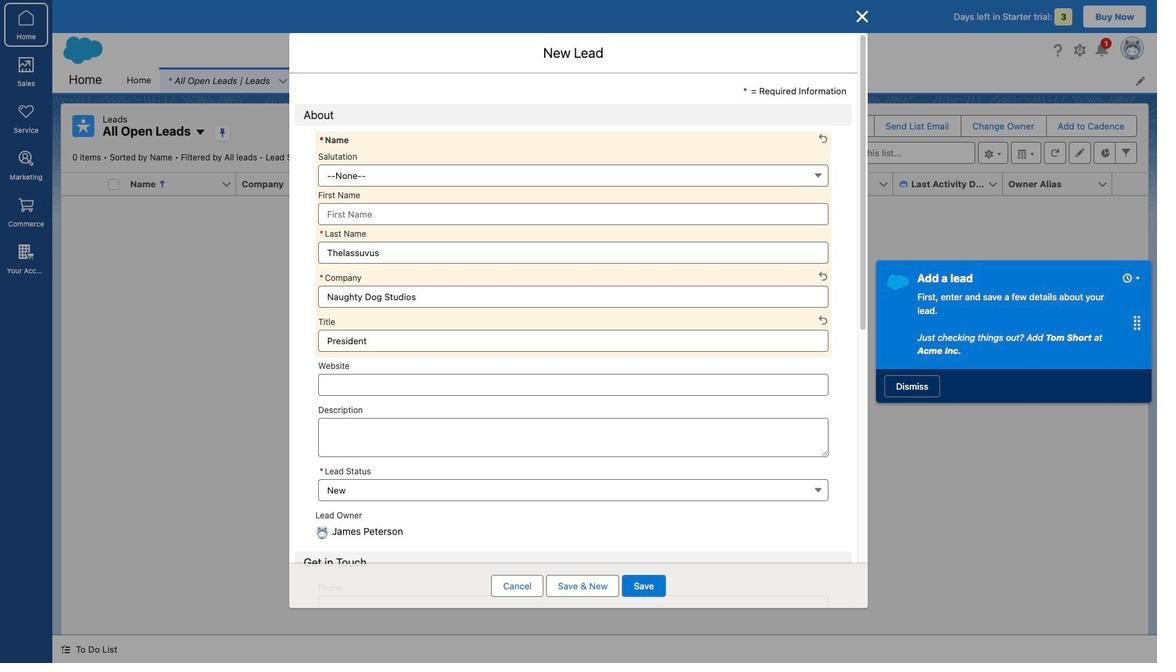 Task type: locate. For each thing, give the bounding box(es) containing it.
1 horizontal spatial text default image
[[899, 179, 909, 189]]

cell inside all open leads|leads|list view element
[[103, 173, 125, 196]]

all open leads|leads|list view element
[[61, 103, 1149, 636]]

None text field
[[318, 286, 829, 308], [318, 330, 829, 352], [318, 596, 829, 618], [318, 286, 829, 308], [318, 330, 829, 352], [318, 596, 829, 618]]

text default image
[[61, 645, 70, 655]]

0 vertical spatial text default image
[[294, 76, 304, 85]]

1 vertical spatial text default image
[[899, 179, 909, 189]]

list
[[119, 68, 1158, 93]]

action image
[[1113, 173, 1149, 195]]

item number image
[[61, 173, 103, 195]]

state/province element
[[346, 173, 464, 196]]

text default image
[[294, 76, 304, 85], [899, 179, 909, 189]]

0 horizontal spatial text default image
[[294, 76, 304, 85]]

owner alias element
[[1003, 173, 1121, 196]]

cell
[[103, 173, 125, 196]]

Last Name text field
[[318, 241, 829, 264]]

list item
[[160, 68, 310, 93]]

None text field
[[318, 374, 829, 396], [318, 418, 829, 457], [318, 374, 829, 396], [318, 418, 829, 457]]

phone element
[[455, 173, 573, 196]]

item number element
[[61, 173, 103, 196]]

status
[[395, 321, 815, 487]]

select list display image
[[1011, 142, 1042, 164]]



Task type: vqa. For each thing, say whether or not it's contained in the screenshot.
group
no



Task type: describe. For each thing, give the bounding box(es) containing it.
Lead Status - Current Selection: New button
[[318, 479, 829, 501]]

name element
[[125, 173, 245, 196]]

Search All Open Leads list view. search field
[[810, 142, 976, 164]]

all open leads status
[[72, 152, 321, 163]]

email element
[[565, 173, 683, 196]]

created date element
[[784, 173, 902, 196]]

Salutation - Current Selection: --None-- button
[[318, 164, 829, 186]]

list view controls image
[[978, 142, 1009, 164]]

company element
[[236, 173, 354, 196]]

inverse image
[[854, 8, 871, 25]]

lead status element
[[675, 173, 792, 196]]

text default image inside last activity date element
[[899, 179, 909, 189]]

First Name text field
[[318, 203, 829, 225]]

action element
[[1113, 173, 1149, 196]]

last activity date element
[[894, 173, 1011, 196]]



